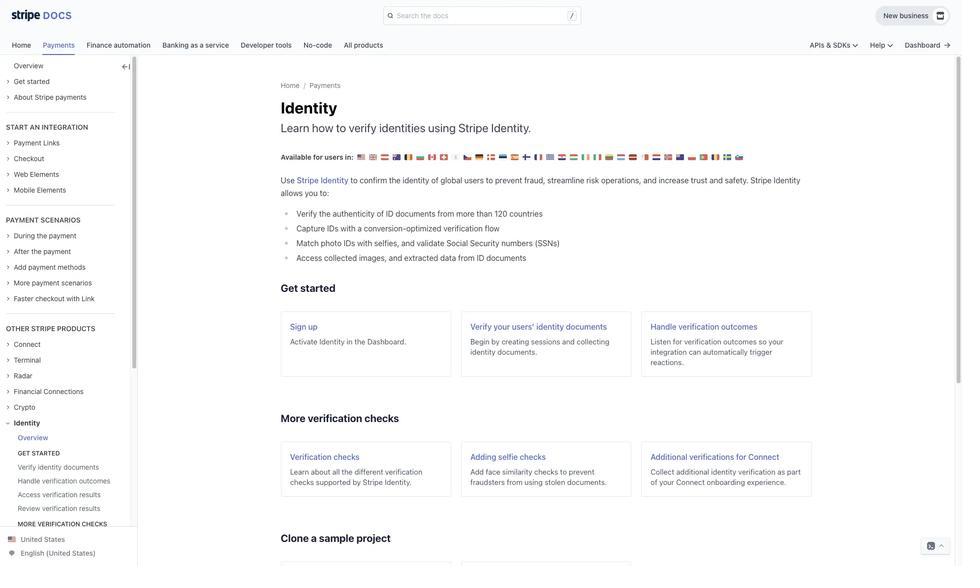 Task type: locate. For each thing, give the bounding box(es) containing it.
an
[[30, 123, 40, 131]]

identity up the "sessions"
[[536, 323, 564, 332]]

get up verify identity documents "link"
[[18, 450, 30, 458]]

documents. right "stolen"
[[567, 478, 607, 487]]

it image
[[594, 154, 602, 161]]

1 horizontal spatial more verification checks
[[281, 413, 399, 425]]

payment inside 'link'
[[32, 279, 59, 287]]

0 horizontal spatial of
[[377, 210, 384, 219]]

0 horizontal spatial integration
[[42, 123, 88, 131]]

overview for verify identity documents "link"
[[18, 434, 48, 442]]

0 vertical spatial products
[[354, 41, 383, 49]]

with up the images,
[[357, 239, 372, 248]]

from down "similarity"
[[507, 478, 523, 487]]

identity inside to confirm the identity of global users to prevent fraud, streamline risk operations, and increase trust and safety. stripe identity allows you to:
[[403, 176, 429, 185]]

overview
[[14, 62, 43, 70], [18, 434, 48, 442]]

1 horizontal spatial by
[[491, 338, 500, 346]]

0 horizontal spatial identity.
[[385, 478, 412, 487]]

1 horizontal spatial ids
[[344, 239, 355, 248]]

connect up experience.
[[748, 453, 779, 462]]

2 vertical spatial outcomes
[[79, 477, 110, 486]]

0 horizontal spatial with
[[66, 295, 80, 303]]

overview up get started link
[[14, 62, 43, 70]]

more inside 'link'
[[14, 279, 30, 287]]

identity inside begin by creating sessions and collecting identity documents.
[[470, 348, 496, 357]]

dropdown closed image for more payment scenarios
[[6, 282, 10, 285]]

users right global
[[464, 176, 484, 185]]

about stripe payments
[[14, 93, 87, 101]]

home link for the payments 'link' to the left
[[12, 38, 43, 55]]

ids up photo
[[327, 224, 339, 233]]

payment down after the payment
[[28, 263, 56, 272]]

dropdown closed image for financial connections
[[6, 390, 10, 394]]

2 horizontal spatial from
[[507, 478, 523, 487]]

more down review
[[18, 521, 36, 529]]

outcomes
[[721, 323, 757, 332], [723, 338, 757, 346], [79, 477, 110, 486]]

1 vertical spatial home
[[281, 81, 300, 90]]

documents
[[396, 210, 436, 219], [486, 254, 526, 263], [566, 323, 607, 332], [64, 464, 99, 472]]

get
[[14, 77, 25, 86], [281, 282, 298, 294], [18, 450, 30, 458]]

ro image
[[712, 154, 720, 161]]

dropdown closed image for terminal
[[6, 359, 10, 363]]

finance automation link
[[87, 38, 162, 55]]

payment links
[[14, 139, 60, 147]]

similarity
[[502, 468, 532, 477]]

connect up terminal
[[14, 341, 41, 349]]

1 vertical spatial results
[[79, 505, 100, 513]]

prevent
[[495, 176, 522, 185], [569, 468, 594, 477]]

access down match
[[297, 254, 322, 263]]

access verification results link
[[10, 491, 101, 501]]

pl image
[[688, 154, 696, 161]]

dropdown closed image
[[6, 96, 10, 99], [6, 141, 10, 145], [6, 157, 10, 161], [6, 297, 10, 301], [6, 375, 10, 378]]

checks inside 'add face similarity checks to prevent fraudsters from using stolen documents.'
[[534, 468, 558, 477]]

0 vertical spatial get started
[[14, 77, 50, 86]]

0 vertical spatial for
[[313, 153, 323, 161]]

review verification results link
[[10, 504, 100, 514]]

2 vertical spatial from
[[507, 478, 523, 487]]

2 horizontal spatial verify
[[470, 323, 492, 332]]

a right clone
[[311, 533, 317, 545]]

1 horizontal spatial products
[[354, 41, 383, 49]]

overview link up get started link
[[6, 61, 43, 71]]

with for link
[[66, 295, 80, 303]]

cy image
[[452, 154, 460, 161]]

payment down payment scenarios
[[49, 232, 76, 240]]

home link down an image of the stripe logo link
[[12, 38, 43, 55]]

add inside 'add face similarity checks to prevent fraudsters from using stolen documents.'
[[470, 468, 484, 477]]

0 horizontal spatial as
[[190, 41, 198, 49]]

face
[[486, 468, 500, 477]]

stripe down different
[[363, 478, 383, 487]]

during the payment
[[14, 232, 76, 240]]

tab list containing home
[[12, 38, 383, 55]]

about
[[14, 93, 33, 101]]

automatically
[[703, 348, 748, 357]]

users inside to confirm the identity of global users to prevent fraud, streamline risk operations, and increase trust and safety. stripe identity allows you to:
[[464, 176, 484, 185]]

of left global
[[431, 176, 439, 185]]

authenticity
[[333, 210, 375, 219]]

a
[[200, 41, 204, 49], [358, 224, 362, 233], [311, 533, 317, 545]]

from left 'more'
[[438, 210, 454, 219]]

dropdown closed image left mobile
[[6, 189, 10, 192]]

handle up listen
[[651, 323, 677, 332]]

dropdown closed image inside the crypto link
[[6, 406, 10, 410]]

match photo ids with selfies, and validate social security numbers (ssns)
[[297, 239, 560, 248]]

3 dropdown closed image from the top
[[6, 157, 10, 161]]

optimized
[[406, 224, 441, 233]]

from inside 'add face similarity checks to prevent fraudsters from using stolen documents.'
[[507, 478, 523, 487]]

dropdown closed image left web
[[6, 173, 10, 177]]

checks inside learn about all the different verification checks supported by stripe identity.
[[290, 478, 314, 487]]

1 horizontal spatial identity.
[[491, 121, 531, 135]]

different
[[355, 468, 383, 477]]

identities
[[379, 121, 426, 135]]

connect inside collect additional identity verification as part of your connect onboarding experience.
[[676, 478, 705, 487]]

by down different
[[353, 478, 361, 487]]

add down after
[[14, 263, 26, 272]]

dropdown closed image for crypto
[[6, 406, 10, 410]]

identity up handle verification outcomes link
[[38, 464, 62, 472]]

0 horizontal spatial access
[[18, 491, 41, 500]]

clone
[[281, 533, 309, 545]]

your inside listen for verification outcomes so your integration can automatically trigger reactions.
[[769, 338, 784, 346]]

more verification checks up verification checks
[[281, 413, 399, 425]]

1 vertical spatial integration
[[651, 348, 687, 357]]

learn inside identity learn how to verify identities using stripe identity.
[[281, 121, 309, 135]]

1 horizontal spatial with
[[341, 224, 356, 233]]

10 dropdown closed image from the top
[[6, 390, 10, 394]]

dropdown closed image inside about stripe payments link
[[6, 96, 10, 99]]

0 horizontal spatial by
[[353, 478, 361, 487]]

2 vertical spatial with
[[66, 295, 80, 303]]

english
[[21, 550, 44, 558]]

using up ch image
[[428, 121, 456, 135]]

faster checkout with link link
[[6, 294, 95, 304]]

apis & sdks
[[810, 41, 850, 49]]

verify your users' identity documents
[[470, 323, 607, 332]]

0 vertical spatial using
[[428, 121, 456, 135]]

home link for the payments 'link' to the bottom
[[281, 81, 300, 90]]

verify up the begin
[[470, 323, 492, 332]]

5 dropdown closed image from the top
[[6, 375, 10, 378]]

experience.
[[747, 478, 786, 487]]

started up verify identity documents "link"
[[32, 450, 60, 458]]

0 horizontal spatial payments
[[43, 41, 75, 49]]

0 horizontal spatial connect
[[14, 341, 41, 349]]

payment
[[14, 139, 41, 147], [6, 216, 39, 224]]

dropdown closed image
[[6, 80, 10, 84], [6, 173, 10, 177], [6, 189, 10, 192], [6, 234, 10, 238], [6, 250, 10, 254], [6, 266, 10, 270], [6, 282, 10, 285], [6, 343, 10, 347], [6, 359, 10, 363], [6, 390, 10, 394], [6, 406, 10, 410]]

1 vertical spatial learn
[[290, 468, 309, 477]]

dropdown closed image inside get started link
[[6, 80, 10, 84]]

add payment methods
[[14, 263, 86, 272]]

dropdown closed image up about stripe payments link
[[6, 80, 10, 84]]

integration up reactions.
[[651, 348, 687, 357]]

verify up handle verification outcomes link
[[18, 464, 36, 472]]

2 horizontal spatial of
[[651, 478, 657, 487]]

apis
[[810, 41, 825, 49]]

overview link down dropdown open icon
[[10, 434, 48, 443]]

home
[[12, 41, 31, 49], [281, 81, 300, 90]]

project
[[357, 533, 391, 545]]

2 vertical spatial more
[[18, 521, 36, 529]]

0 vertical spatial more
[[14, 279, 30, 287]]

dropdown closed image inside add payment methods link
[[6, 266, 10, 270]]

to right how on the left of the page
[[336, 121, 346, 135]]

payment inside payment links link
[[14, 139, 41, 147]]

1 vertical spatial payment
[[6, 216, 39, 224]]

your up creating
[[494, 323, 510, 332]]

using down "similarity"
[[525, 478, 543, 487]]

get up sign
[[281, 282, 298, 294]]

dropdown closed image for about stripe payments
[[6, 96, 10, 99]]

dropdown closed image down other
[[6, 343, 10, 347]]

to down the dk image on the right top
[[486, 176, 493, 185]]

1 vertical spatial identity.
[[385, 478, 412, 487]]

as left part
[[777, 468, 785, 477]]

access for access verification results
[[18, 491, 41, 500]]

dropdown closed image left faster
[[6, 297, 10, 301]]

handle verification outcomes up can at the bottom right
[[651, 323, 757, 332]]

more up faster
[[14, 279, 30, 287]]

service
[[205, 41, 229, 49]]

payments down no-code link in the top left of the page
[[310, 81, 341, 90]]

gb image
[[369, 154, 377, 161]]

11 dropdown closed image from the top
[[6, 406, 10, 410]]

so
[[759, 338, 767, 346]]

documents down the numbers
[[486, 254, 526, 263]]

1 vertical spatial with
[[357, 239, 372, 248]]

checkout
[[14, 155, 44, 163]]

identity. inside identity learn how to verify identities using stripe identity.
[[491, 121, 531, 135]]

4 dropdown closed image from the top
[[6, 234, 10, 238]]

operations,
[[601, 176, 641, 185]]

ie image
[[582, 154, 590, 161]]

the right all
[[342, 468, 353, 477]]

verification inside collect additional identity verification as part of your connect onboarding experience.
[[738, 468, 776, 477]]

with for a
[[341, 224, 356, 233]]

verification checks
[[290, 453, 360, 462]]

1 vertical spatial by
[[353, 478, 361, 487]]

more verification checks
[[281, 413, 399, 425], [18, 521, 107, 529]]

1 vertical spatial outcomes
[[723, 338, 757, 346]]

1 vertical spatial payments link
[[310, 81, 341, 90]]

documents up optimized
[[396, 210, 436, 219]]

dropdown closed image inside financial connections link
[[6, 390, 10, 394]]

0 vertical spatial home
[[12, 41, 31, 49]]

identity inside identity learn how to verify identities using stripe identity.
[[281, 98, 337, 117]]

the up capture
[[319, 210, 331, 219]]

payment for payment scenarios
[[6, 216, 39, 224]]

dropdown closed image left checkout at top
[[6, 157, 10, 161]]

documents. inside begin by creating sessions and collecting identity documents.
[[498, 348, 537, 357]]

1 horizontal spatial home link
[[281, 81, 300, 90]]

1 horizontal spatial handle verification outcomes
[[651, 323, 757, 332]]

tab list
[[12, 38, 383, 55]]

overview link for about stripe payments link
[[6, 61, 43, 71]]

with
[[341, 224, 356, 233], [357, 239, 372, 248], [66, 295, 80, 303]]

more
[[456, 210, 475, 219]]

verify inside "link"
[[18, 464, 36, 472]]

dropdown closed image inside more payment scenarios 'link'
[[6, 282, 10, 285]]

dropdown closed image inside terminal link
[[6, 359, 10, 363]]

us image
[[8, 536, 16, 544]]

1 horizontal spatial your
[[659, 478, 674, 487]]

0 vertical spatial learn
[[281, 121, 309, 135]]

integration inside listen for verification outcomes so your integration can automatically trigger reactions.
[[651, 348, 687, 357]]

Search the docs text field
[[395, 8, 565, 24]]

dropdown closed image inside payment links link
[[6, 141, 10, 145]]

ca image
[[428, 154, 436, 161]]

0 horizontal spatial prevent
[[495, 176, 522, 185]]

by right the begin
[[491, 338, 500, 346]]

sessions
[[531, 338, 560, 346]]

0 vertical spatial add
[[14, 263, 26, 272]]

mt image
[[641, 154, 649, 161]]

1 vertical spatial payments
[[310, 81, 341, 90]]

selfie
[[498, 453, 518, 462]]

identity learn how to verify identities using stripe identity.
[[281, 98, 531, 135]]

financial connections link
[[6, 387, 84, 397]]

dropdown closed image left 'radar'
[[6, 375, 10, 378]]

2 horizontal spatial with
[[357, 239, 372, 248]]

security
[[470, 239, 499, 248]]

1 vertical spatial get
[[281, 282, 298, 294]]

from down social
[[458, 254, 475, 263]]

1 horizontal spatial connect
[[676, 478, 705, 487]]

an image of the stripe logo link
[[2, 0, 81, 33]]

0 vertical spatial documents.
[[498, 348, 537, 357]]

with down authenticity
[[341, 224, 356, 233]]

connect down additional on the right of page
[[676, 478, 705, 487]]

payment down add payment methods link
[[32, 279, 59, 287]]

1 vertical spatial overview link
[[10, 434, 48, 443]]

dropdown closed image inside connect link
[[6, 343, 10, 347]]

1 horizontal spatial payments link
[[310, 81, 341, 90]]

united states
[[21, 536, 65, 544]]

0 horizontal spatial for
[[313, 153, 323, 161]]

a down authenticity
[[358, 224, 362, 233]]

1 vertical spatial your
[[769, 338, 784, 346]]

0 vertical spatial payment
[[14, 139, 41, 147]]

add inside add payment methods link
[[14, 263, 26, 272]]

0 vertical spatial with
[[341, 224, 356, 233]]

3 dropdown closed image from the top
[[6, 189, 10, 192]]

0 vertical spatial payments
[[43, 41, 75, 49]]

1 horizontal spatial prevent
[[569, 468, 594, 477]]

home link down tools
[[281, 81, 300, 90]]

by inside begin by creating sessions and collecting identity documents.
[[491, 338, 500, 346]]

access up review
[[18, 491, 41, 500]]

0 vertical spatial id
[[386, 210, 394, 219]]

get started up about
[[14, 77, 50, 86]]

2 horizontal spatial a
[[358, 224, 362, 233]]

collecting
[[577, 338, 610, 346]]

2 vertical spatial a
[[311, 533, 317, 545]]

identity down the begin
[[470, 348, 496, 357]]

and down mt icon
[[643, 176, 657, 185]]

payment up during at the left of page
[[6, 216, 39, 224]]

1 horizontal spatial home
[[281, 81, 300, 90]]

7 dropdown closed image from the top
[[6, 282, 10, 285]]

identity down bg "icon"
[[403, 176, 429, 185]]

your down collect
[[659, 478, 674, 487]]

activate
[[290, 338, 317, 346]]

1 horizontal spatial access
[[297, 254, 322, 263]]

terminal link
[[6, 356, 41, 366]]

fi image
[[523, 154, 531, 161]]

0 horizontal spatial from
[[438, 210, 454, 219]]

se image
[[724, 154, 731, 161]]

1 vertical spatial for
[[673, 338, 682, 346]]

dashboard
[[905, 41, 940, 49]]

click to collapse the sidebar and hide the navigation image
[[122, 63, 130, 71]]

dropdown closed image inside radar 'link'
[[6, 375, 10, 378]]

documents up handle verification outcomes link
[[64, 464, 99, 472]]

dropdown closed image left after
[[6, 250, 10, 254]]

4 dropdown closed image from the top
[[6, 297, 10, 301]]

learn left how on the left of the page
[[281, 121, 309, 135]]

more verification checks down review verification results
[[18, 521, 107, 529]]

as right banking
[[190, 41, 198, 49]]

/
[[570, 12, 574, 20]]

2 dropdown closed image from the top
[[6, 141, 10, 145]]

1 dropdown closed image from the top
[[6, 80, 10, 84]]

and right the "sessions"
[[562, 338, 575, 346]]

payment links link
[[6, 138, 60, 148]]

payments link down an image of the stripe logo link
[[43, 38, 87, 55]]

started up about stripe payments link
[[27, 77, 50, 86]]

users left in:
[[325, 153, 343, 161]]

and down selfies,
[[389, 254, 402, 263]]

by inside learn about all the different verification checks supported by stripe identity.
[[353, 478, 361, 487]]

1 vertical spatial prevent
[[569, 468, 594, 477]]

1 vertical spatial ids
[[344, 239, 355, 248]]

a left the service
[[200, 41, 204, 49]]

overview link for verify identity documents "link"
[[10, 434, 48, 443]]

get started up the sign up
[[281, 282, 336, 294]]

1 vertical spatial add
[[470, 468, 484, 477]]

payment up checkout at top
[[14, 139, 41, 147]]

1 horizontal spatial of
[[431, 176, 439, 185]]

in
[[347, 338, 353, 346]]

with left link
[[66, 295, 80, 303]]

dropdown closed image inside faster checkout with link link
[[6, 297, 10, 301]]

dropdown closed image for radar
[[6, 375, 10, 378]]

reactions.
[[651, 358, 684, 367]]

0 vertical spatial identity.
[[491, 121, 531, 135]]

0 vertical spatial from
[[438, 210, 454, 219]]

dropdown closed image inside mobile elements link
[[6, 189, 10, 192]]

handle up review
[[18, 477, 40, 486]]

1 dropdown closed image from the top
[[6, 96, 10, 99]]

1 horizontal spatial verify
[[297, 210, 317, 219]]

&
[[826, 41, 831, 49]]

your right so
[[769, 338, 784, 346]]

streamline
[[547, 176, 584, 185]]

an image of the stripe logo image
[[12, 9, 71, 21]]

0 vertical spatial ids
[[327, 224, 339, 233]]

1 vertical spatial as
[[777, 468, 785, 477]]

dropdown closed image inside web elements link
[[6, 173, 10, 177]]

dropdown closed image inside after the payment link
[[6, 250, 10, 254]]

users
[[325, 153, 343, 161], [464, 176, 484, 185]]

and up access collected images, and extracted data from id documents on the top of the page
[[401, 239, 415, 248]]

collect
[[651, 468, 674, 477]]

dropdown closed image for faster checkout with link
[[6, 297, 10, 301]]

2 dropdown closed image from the top
[[6, 173, 10, 177]]

learn down verification
[[290, 468, 309, 477]]

ids up collected at the left
[[344, 239, 355, 248]]

your inside collect additional identity verification as part of your connect onboarding experience.
[[659, 478, 674, 487]]

capture ids with a conversion-optimized verification flow
[[297, 224, 500, 233]]

from for id
[[458, 254, 475, 263]]

5 dropdown closed image from the top
[[6, 250, 10, 254]]

handle verification outcomes up access verification results
[[18, 477, 110, 486]]

dropdown closed image for after the payment
[[6, 250, 10, 254]]

dropdown closed image inside checkout link
[[6, 157, 10, 161]]

identity inside collect additional identity verification as part of your connect onboarding experience.
[[711, 468, 736, 477]]

collected
[[324, 254, 357, 263]]

documents. down creating
[[498, 348, 537, 357]]

for inside listen for verification outcomes so your integration can automatically trigger reactions.
[[673, 338, 682, 346]]

verify for verify your users' identity documents
[[470, 323, 492, 332]]

1 horizontal spatial handle
[[651, 323, 677, 332]]

elements down web elements
[[37, 186, 66, 194]]

dropdown closed image up radar 'link'
[[6, 359, 10, 363]]

to
[[336, 121, 346, 135], [351, 176, 358, 185], [486, 176, 493, 185], [560, 468, 567, 477]]

8 dropdown closed image from the top
[[6, 343, 10, 347]]

sample
[[319, 533, 354, 545]]

es image
[[511, 154, 519, 161]]

scenarios
[[41, 216, 81, 224], [61, 279, 92, 287]]

home link
[[12, 38, 43, 55], [281, 81, 300, 90]]

0 vertical spatial access
[[297, 254, 322, 263]]

1 horizontal spatial integration
[[651, 348, 687, 357]]

products right all
[[354, 41, 383, 49]]

outcomes inside handle verification outcomes link
[[79, 477, 110, 486]]

for right available
[[313, 153, 323, 161]]

flow
[[485, 224, 500, 233]]

1 vertical spatial using
[[525, 478, 543, 487]]

0 horizontal spatial verify
[[18, 464, 36, 472]]

adding
[[470, 453, 496, 462]]

gr image
[[546, 154, 554, 161]]

0 vertical spatial payments link
[[43, 38, 87, 55]]

pt image
[[700, 154, 708, 161]]

dropdown closed image for payment links
[[6, 141, 10, 145]]

0 vertical spatial your
[[494, 323, 510, 332]]

6 dropdown closed image from the top
[[6, 266, 10, 270]]

you
[[305, 189, 318, 198]]

dk image
[[487, 154, 495, 161]]

payments link down no-code link in the top left of the page
[[310, 81, 341, 90]]

2 vertical spatial get
[[18, 450, 30, 458]]

0 vertical spatial more verification checks
[[281, 413, 399, 425]]

payments inside 'link'
[[43, 41, 75, 49]]

0 vertical spatial outcomes
[[721, 323, 757, 332]]

0 vertical spatial integration
[[42, 123, 88, 131]]

1 vertical spatial handle
[[18, 477, 40, 486]]

begin
[[470, 338, 490, 346]]

trigger
[[750, 348, 772, 357]]

0 vertical spatial of
[[431, 176, 439, 185]]

dropdown closed image down the 'start'
[[6, 141, 10, 145]]

0 vertical spatial verify
[[297, 210, 317, 219]]

1 horizontal spatial add
[[470, 468, 484, 477]]

2 vertical spatial for
[[736, 453, 746, 462]]

dropdown closed image up dropdown open icon
[[6, 406, 10, 410]]

selfies,
[[374, 239, 399, 248]]

1 vertical spatial overview
[[18, 434, 48, 442]]

begin by creating sessions and collecting identity documents.
[[470, 338, 610, 357]]

add up fraudsters
[[470, 468, 484, 477]]

dropdown closed image for mobile elements
[[6, 189, 10, 192]]

dropdown closed image inside during the payment link
[[6, 234, 10, 238]]

started down collected at the left
[[300, 282, 336, 294]]

dropdown closed image for get started
[[6, 80, 10, 84]]

the right after
[[31, 248, 42, 256]]

9 dropdown closed image from the top
[[6, 359, 10, 363]]

users'
[[512, 323, 534, 332]]

dropdown closed image down add payment methods link
[[6, 282, 10, 285]]



Task type: describe. For each thing, give the bounding box(es) containing it.
1 vertical spatial more
[[281, 413, 306, 425]]

states)
[[72, 550, 96, 558]]

banking
[[162, 41, 189, 49]]

dropdown closed image for checkout
[[6, 157, 10, 161]]

after the payment link
[[6, 247, 71, 257]]

access collected images, and extracted data from id documents
[[297, 254, 526, 263]]

nl image
[[653, 154, 661, 161]]

overview for about stripe payments link
[[14, 62, 43, 70]]

trust
[[691, 176, 708, 185]]

documents inside "link"
[[64, 464, 99, 472]]

si image
[[735, 154, 743, 161]]

verify for verify identity documents
[[18, 464, 36, 472]]

results for review verification results
[[79, 505, 100, 513]]

the up after the payment
[[37, 232, 47, 240]]

prevent inside 'add face similarity checks to prevent fraudsters from using stolen documents.'
[[569, 468, 594, 477]]

lv image
[[629, 154, 637, 161]]

risk
[[586, 176, 599, 185]]

for for users
[[313, 153, 323, 161]]

1 vertical spatial a
[[358, 224, 362, 233]]

during the payment link
[[6, 231, 76, 241]]

2 vertical spatial started
[[32, 450, 60, 458]]

be image
[[405, 154, 413, 161]]

1 vertical spatial started
[[300, 282, 336, 294]]

1 horizontal spatial id
[[477, 254, 484, 263]]

stripe inside learn about all the different verification checks supported by stripe identity.
[[363, 478, 383, 487]]

get started inside get started link
[[14, 77, 50, 86]]

2 vertical spatial get started
[[18, 450, 60, 458]]

verify identity documents
[[18, 464, 99, 472]]

united
[[21, 536, 42, 544]]

dropdown closed image for add payment methods
[[6, 266, 10, 270]]

verification
[[290, 453, 332, 462]]

dropdown closed image for connect
[[6, 343, 10, 347]]

at image
[[381, 154, 389, 161]]

scenarios inside more payment scenarios 'link'
[[61, 279, 92, 287]]

2 horizontal spatial for
[[736, 453, 746, 462]]

the inside to confirm the identity of global users to prevent fraud, streamline risk operations, and increase trust and safety. stripe identity allows you to:
[[389, 176, 401, 185]]

lu image
[[617, 154, 625, 161]]

code
[[316, 41, 332, 49]]

extracted
[[404, 254, 438, 263]]

other
[[6, 325, 29, 333]]

validate
[[417, 239, 444, 248]]

the right in
[[355, 338, 365, 346]]

connections
[[44, 388, 84, 396]]

verification inside listen for verification outcomes so your integration can automatically trigger reactions.
[[684, 338, 721, 346]]

no image
[[665, 154, 672, 161]]

1 vertical spatial more verification checks
[[18, 521, 107, 529]]

payment scenarios
[[6, 216, 81, 224]]

documents. inside 'add face similarity checks to prevent fraudsters from using stolen documents.'
[[567, 478, 607, 487]]

to inside identity learn how to verify identities using stripe identity.
[[336, 121, 346, 135]]

0 vertical spatial a
[[200, 41, 204, 49]]

0 horizontal spatial home
[[12, 41, 31, 49]]

new
[[884, 11, 898, 20]]

get started link
[[6, 77, 50, 87]]

checkout link
[[6, 154, 44, 164]]

adding selfie checks
[[470, 453, 546, 462]]

countries
[[509, 210, 543, 219]]

payment up add payment methods
[[43, 248, 71, 256]]

ee image
[[499, 154, 507, 161]]

finance automation
[[87, 41, 151, 49]]

of inside to confirm the identity of global users to prevent fraud, streamline risk operations, and increase trust and safety. stripe identity allows you to:
[[431, 176, 439, 185]]

add for add payment methods
[[14, 263, 26, 272]]

access for access collected images, and extracted data from id documents
[[297, 254, 322, 263]]

using inside 'add face similarity checks to prevent fraudsters from using stolen documents.'
[[525, 478, 543, 487]]

start
[[6, 123, 28, 131]]

as inside collect additional identity verification as part of your connect onboarding experience.
[[777, 468, 785, 477]]

cz image
[[464, 154, 472, 161]]

listen for verification outcomes so your integration can automatically trigger reactions.
[[651, 338, 784, 367]]

link
[[82, 295, 95, 303]]

0 vertical spatial as
[[190, 41, 198, 49]]

0 horizontal spatial products
[[57, 325, 95, 333]]

use stripe identity
[[281, 176, 348, 185]]

1 vertical spatial get started
[[281, 282, 336, 294]]

checkout
[[35, 295, 65, 303]]

learn inside learn about all the different verification checks supported by stripe identity.
[[290, 468, 309, 477]]

global
[[441, 176, 462, 185]]

stripe inside identity learn how to verify identities using stripe identity.
[[458, 121, 489, 135]]

dropdown closed image for web elements
[[6, 173, 10, 177]]

capture
[[297, 224, 325, 233]]

developer
[[241, 41, 274, 49]]

ch image
[[440, 154, 448, 161]]

0 vertical spatial started
[[27, 77, 50, 86]]

new business
[[884, 11, 929, 20]]

new business button
[[876, 6, 950, 26]]

photo
[[321, 239, 342, 248]]

hr image
[[558, 154, 566, 161]]

mobile elements link
[[6, 186, 66, 195]]

listen
[[651, 338, 671, 346]]

0 vertical spatial scenarios
[[41, 216, 81, 224]]

1 vertical spatial connect
[[748, 453, 779, 462]]

dropdown closed image for during the payment
[[6, 234, 10, 238]]

other stripe products
[[6, 325, 95, 333]]

automation
[[114, 41, 151, 49]]

0 vertical spatial handle
[[651, 323, 677, 332]]

faster checkout with link
[[14, 295, 95, 303]]

add payment methods link
[[6, 263, 86, 273]]

activate identity in the dashboard.
[[290, 338, 406, 346]]

0 horizontal spatial payments link
[[43, 38, 87, 55]]

us image
[[357, 154, 365, 161]]

verification inside learn about all the different verification checks supported by stripe identity.
[[385, 468, 422, 477]]

0 vertical spatial connect
[[14, 341, 41, 349]]

stripe identity link
[[297, 176, 348, 185]]

handle verification outcomes link
[[10, 477, 110, 487]]

about
[[311, 468, 330, 477]]

0 horizontal spatial your
[[494, 323, 510, 332]]

identity inside to confirm the identity of global users to prevent fraud, streamline risk operations, and increase trust and safety. stripe identity allows you to:
[[774, 176, 801, 185]]

onboarding
[[707, 478, 745, 487]]

after the payment
[[14, 248, 71, 256]]

0 horizontal spatial handle
[[18, 477, 40, 486]]

help
[[870, 41, 885, 49]]

prevent inside to confirm the identity of global users to prevent fraud, streamline risk operations, and increase trust and safety. stripe identity allows you to:
[[495, 176, 522, 185]]

to left confirm
[[351, 176, 358, 185]]

0 vertical spatial get
[[14, 77, 25, 86]]

for for verification
[[673, 338, 682, 346]]

banking as a service link
[[162, 38, 241, 55]]

stripe right about
[[35, 93, 54, 101]]

outcomes inside listen for verification outcomes so your integration can automatically trigger reactions.
[[723, 338, 757, 346]]

verify for verify the authenticity of id documents from more than 120 countries
[[297, 210, 317, 219]]

more payment scenarios
[[14, 279, 92, 287]]

links
[[43, 139, 60, 147]]

additional
[[676, 468, 709, 477]]

and right trust
[[710, 176, 723, 185]]

fr image
[[535, 154, 543, 161]]

images,
[[359, 254, 387, 263]]

financial connections
[[14, 388, 84, 396]]

connect link
[[6, 340, 41, 350]]

identity. inside learn about all the different verification checks supported by stripe identity.
[[385, 478, 412, 487]]

of inside collect additional identity verification as part of your connect onboarding experience.
[[651, 478, 657, 487]]

from for more
[[438, 210, 454, 219]]

1 horizontal spatial a
[[311, 533, 317, 545]]

allows
[[281, 189, 303, 198]]

1 vertical spatial handle verification outcomes
[[18, 477, 110, 486]]

united states button
[[8, 535, 65, 545]]

additional
[[651, 453, 687, 462]]

and inside begin by creating sessions and collecting identity documents.
[[562, 338, 575, 346]]

english (united states)
[[21, 550, 96, 558]]

crypto link
[[6, 403, 35, 413]]

documents up the collecting
[[566, 323, 607, 332]]

1 vertical spatial of
[[377, 210, 384, 219]]

no-
[[304, 41, 316, 49]]

0 horizontal spatial users
[[325, 153, 343, 161]]

to:
[[320, 189, 329, 198]]

au image
[[393, 154, 401, 161]]

elements for web elements
[[30, 170, 59, 179]]

confirm
[[360, 176, 387, 185]]

using inside identity learn how to verify identities using stripe identity.
[[428, 121, 456, 135]]

nz image
[[676, 154, 684, 161]]

to confirm the identity of global users to prevent fraud, streamline risk operations, and increase trust and safety. stripe identity allows you to:
[[281, 176, 801, 198]]

finance
[[87, 41, 112, 49]]

about stripe payments link
[[6, 93, 87, 102]]

bg image
[[417, 154, 424, 161]]

mobile
[[14, 186, 35, 194]]

crypto
[[14, 404, 35, 412]]

lt image
[[606, 154, 613, 161]]

add for add face similarity checks to prevent fraudsters from using stolen documents.
[[470, 468, 484, 477]]

stripe inside to confirm the identity of global users to prevent fraud, streamline risk operations, and increase trust and safety. stripe identity allows you to:
[[750, 176, 772, 185]]

de image
[[476, 154, 483, 161]]

than
[[477, 210, 492, 219]]

dropdown open image
[[6, 422, 10, 426]]

to inside 'add face similarity checks to prevent fraudsters from using stolen documents.'
[[560, 468, 567, 477]]

results for access verification results
[[79, 491, 101, 500]]

elements for mobile elements
[[37, 186, 66, 194]]

stripe up connect link
[[31, 325, 55, 333]]

(united
[[46, 550, 70, 558]]

the inside learn about all the different verification checks supported by stripe identity.
[[342, 468, 353, 477]]

0 horizontal spatial id
[[386, 210, 394, 219]]

apis & sdks button
[[810, 40, 858, 50]]

payment for payment links
[[14, 139, 41, 147]]

identity link
[[6, 419, 110, 429]]

can
[[689, 348, 701, 357]]

no-code
[[304, 41, 332, 49]]

stolen
[[545, 478, 565, 487]]

developer tools link
[[241, 38, 304, 55]]

access verification results
[[18, 491, 101, 500]]

web elements link
[[6, 170, 59, 180]]

hu image
[[570, 154, 578, 161]]

stripe up you
[[297, 176, 319, 185]]

verify identity documents link
[[10, 463, 99, 473]]

identity inside "link"
[[38, 464, 62, 472]]



Task type: vqa. For each thing, say whether or not it's contained in the screenshot.
Issue
no



